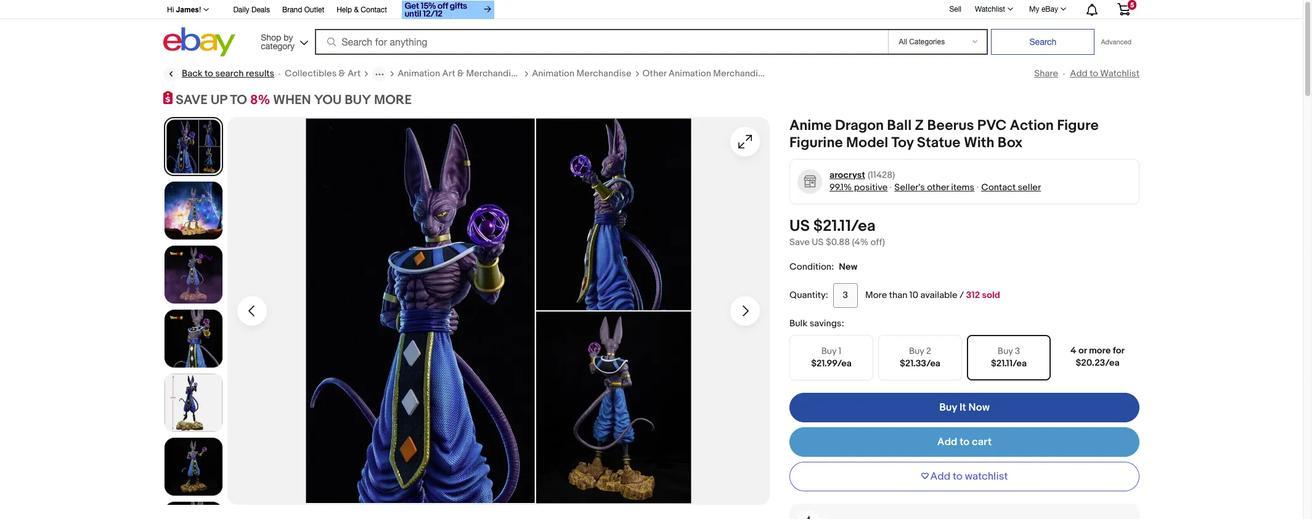Task type: describe. For each thing, give the bounding box(es) containing it.
to for watchlist
[[953, 471, 963, 483]]

arocryst
[[830, 169, 865, 181]]

quantity:
[[790, 289, 828, 301]]

99.1% positive link
[[830, 182, 888, 193]]

add to watchlist link
[[1070, 68, 1140, 80]]

$21.33/ea
[[900, 358, 941, 370]]

picture 1 of 9 image
[[165, 118, 222, 175]]

buy for it
[[939, 402, 957, 414]]

4
[[1071, 345, 1077, 357]]

5
[[1130, 1, 1134, 9]]

add to watchlist
[[1070, 68, 1140, 80]]

picture 4 of 9 image
[[165, 310, 223, 368]]

& for art
[[339, 68, 346, 80]]

up
[[211, 92, 227, 108]]

to for watchlist
[[1090, 68, 1098, 80]]

2 merchandise from the left
[[577, 68, 632, 80]]

add for add to cart
[[937, 436, 958, 448]]

us $21.11/ea save us $0.88 (4% off)
[[790, 217, 885, 248]]

seller's other items link
[[895, 182, 975, 193]]

add to cart link
[[790, 427, 1140, 457]]

animation for animation art & merchandise
[[398, 68, 440, 80]]

or
[[1079, 345, 1087, 357]]

account navigation
[[160, 0, 1140, 21]]

you
[[314, 92, 342, 108]]

1 vertical spatial watchlist
[[1100, 68, 1140, 80]]

buy 3 $21.11/ea
[[991, 346, 1027, 370]]

3 animation from the left
[[669, 68, 711, 80]]

with details__icon image
[[804, 516, 815, 520]]

help & contact link
[[337, 4, 387, 17]]

picture 6 of 9 image
[[165, 438, 223, 496]]

deals
[[251, 6, 270, 14]]

shop by category button
[[255, 27, 311, 54]]

james
[[176, 6, 199, 14]]

dragon
[[835, 117, 884, 134]]

$21.99/ea
[[811, 358, 852, 370]]

watchlist
[[965, 471, 1008, 483]]

to for cart
[[960, 436, 970, 448]]

brand
[[282, 6, 302, 14]]

statue
[[917, 134, 961, 151]]

watchlist link
[[968, 2, 1019, 17]]

shop by category banner
[[160, 0, 1140, 60]]

by
[[284, 32, 293, 42]]

2
[[926, 346, 931, 357]]

condition:
[[790, 261, 834, 273]]

share
[[1034, 68, 1058, 80]]

add for add to watchlist
[[1070, 68, 1088, 80]]

with
[[964, 134, 995, 151]]

sold
[[982, 289, 1000, 301]]

sell
[[949, 5, 962, 13]]

1 vertical spatial us
[[812, 236, 824, 248]]

$20.23/ea
[[1076, 357, 1120, 369]]

collectibles & art
[[285, 68, 361, 80]]

figure
[[1057, 117, 1099, 134]]

4 or more for $20.23/ea
[[1071, 345, 1125, 369]]

action
[[1010, 117, 1054, 134]]

z
[[915, 117, 924, 134]]

add to watchlist
[[930, 471, 1008, 483]]

1 art from the left
[[348, 68, 361, 80]]

buy it now link
[[790, 393, 1140, 423]]

add to cart
[[937, 436, 992, 448]]

add to watchlist button
[[790, 462, 1140, 492]]

arocryst image
[[797, 169, 823, 194]]

positive
[[854, 182, 888, 193]]

99.1%
[[830, 182, 852, 193]]

other
[[643, 68, 667, 80]]

results
[[246, 68, 274, 80]]

share button
[[1034, 68, 1058, 80]]

other
[[927, 182, 949, 193]]

99.1% positive
[[830, 182, 888, 193]]

hi
[[167, 6, 174, 14]]

to
[[230, 92, 247, 108]]

advanced link
[[1095, 30, 1138, 54]]

pvc
[[977, 117, 1007, 134]]

help
[[337, 6, 352, 14]]

my ebay
[[1029, 5, 1058, 14]]

back to search results
[[182, 68, 274, 80]]

now
[[969, 402, 990, 414]]

2 horizontal spatial &
[[457, 68, 464, 80]]

!
[[199, 6, 201, 14]]

8%
[[250, 92, 270, 108]]

none submit inside shop by category banner
[[991, 29, 1095, 55]]

my ebay link
[[1023, 2, 1072, 17]]

buy it now
[[939, 402, 990, 414]]

back
[[182, 68, 203, 80]]

buy for 1
[[821, 346, 837, 357]]

help & contact
[[337, 6, 387, 14]]

$0.88
[[826, 236, 850, 248]]



Task type: locate. For each thing, give the bounding box(es) containing it.
model
[[846, 134, 888, 151]]

other animation merchandise link
[[643, 68, 768, 80]]

toy
[[892, 134, 914, 151]]

animation up more
[[398, 68, 440, 80]]

buy inside buy 3 $21.11/ea
[[998, 346, 1013, 357]]

$21.11/ea up $0.88
[[814, 217, 876, 236]]

buy 1 $21.99/ea
[[811, 346, 852, 370]]

1 vertical spatial $21.11/ea
[[991, 358, 1027, 370]]

to inside button
[[953, 471, 963, 483]]

1 horizontal spatial $21.11/ea
[[991, 358, 1027, 370]]

1 vertical spatial add
[[937, 436, 958, 448]]

animation art & merchandise link
[[398, 68, 521, 80]]

more
[[374, 92, 412, 108]]

Search for anything text field
[[317, 30, 886, 54]]

it
[[960, 402, 966, 414]]

bulk
[[790, 318, 808, 329]]

bulk savings:
[[790, 318, 844, 329]]

1 horizontal spatial us
[[812, 236, 824, 248]]

items
[[951, 182, 975, 193]]

save
[[176, 92, 208, 108]]

arocryst (11428)
[[830, 169, 895, 181]]

seller's other items
[[895, 182, 975, 193]]

save
[[790, 236, 810, 248]]

more
[[1089, 345, 1111, 357]]

sell link
[[944, 5, 967, 13]]

animation down search for anything text box
[[532, 68, 575, 80]]

collectibles & art link
[[285, 68, 361, 80]]

None submit
[[991, 29, 1095, 55]]

3
[[1015, 346, 1020, 357]]

1 horizontal spatial animation
[[532, 68, 575, 80]]

buy for 2
[[909, 346, 924, 357]]

add right share
[[1070, 68, 1088, 80]]

& for contact
[[354, 6, 359, 14]]

daily
[[233, 6, 249, 14]]

more than 10 available / 312 sold
[[865, 289, 1000, 301]]

contact seller link
[[981, 182, 1041, 193]]

arocryst link
[[830, 169, 865, 182]]

0 horizontal spatial us
[[790, 217, 810, 236]]

daily deals link
[[233, 4, 270, 17]]

cart
[[972, 436, 992, 448]]

advanced
[[1101, 38, 1132, 46]]

save up to 8% when you buy more
[[176, 92, 412, 108]]

collectibles
[[285, 68, 337, 80]]

anime dragon ball z beerus pvc action figure figurine model toy statue with box - picture 1 of 9 image
[[227, 117, 770, 505]]

0 vertical spatial $21.11/ea
[[814, 217, 876, 236]]

/
[[960, 289, 964, 301]]

1 merchandise from the left
[[466, 68, 521, 80]]

beerus
[[927, 117, 974, 134]]

1 animation from the left
[[398, 68, 440, 80]]

ebay
[[1042, 5, 1058, 14]]

add down "add to cart"
[[930, 471, 951, 483]]

Quantity: text field
[[833, 283, 858, 308]]

1 vertical spatial contact
[[981, 182, 1016, 193]]

& inside account navigation
[[354, 6, 359, 14]]

available
[[920, 289, 958, 301]]

0 vertical spatial us
[[790, 217, 810, 236]]

1 horizontal spatial contact
[[981, 182, 1016, 193]]

when
[[273, 92, 311, 108]]

add inside button
[[930, 471, 951, 483]]

condition: new
[[790, 261, 857, 273]]

1 horizontal spatial art
[[442, 68, 455, 80]]

buy left 3
[[998, 346, 1013, 357]]

outlet
[[304, 6, 324, 14]]

0 vertical spatial add
[[1070, 68, 1088, 80]]

add
[[1070, 68, 1088, 80], [937, 436, 958, 448], [930, 471, 951, 483]]

animation merchandise link
[[532, 68, 632, 80]]

brand outlet
[[282, 6, 324, 14]]

0 horizontal spatial merchandise
[[466, 68, 521, 80]]

$21.11/ea
[[814, 217, 876, 236], [991, 358, 1027, 370]]

figurine
[[790, 134, 843, 151]]

buy left it
[[939, 402, 957, 414]]

buy left 2
[[909, 346, 924, 357]]

picture 2 of 9 image
[[165, 182, 223, 240]]

5 link
[[1110, 0, 1138, 18]]

off)
[[871, 236, 885, 248]]

than
[[889, 289, 908, 301]]

other animation merchandise
[[643, 68, 768, 80]]

$21.11/ea down 3
[[991, 358, 1027, 370]]

&
[[354, 6, 359, 14], [339, 68, 346, 80], [457, 68, 464, 80]]

add left cart
[[937, 436, 958, 448]]

animation for animation merchandise
[[532, 68, 575, 80]]

ball
[[887, 117, 912, 134]]

contact left seller
[[981, 182, 1016, 193]]

anime
[[790, 117, 832, 134]]

2 art from the left
[[442, 68, 455, 80]]

(4%
[[852, 236, 869, 248]]

contact inside help & contact link
[[361, 6, 387, 14]]

shop by category
[[261, 32, 295, 51]]

animation merchandise
[[532, 68, 632, 80]]

buy 2 $21.33/ea
[[900, 346, 941, 370]]

0 horizontal spatial &
[[339, 68, 346, 80]]

more
[[865, 289, 887, 301]]

3 merchandise from the left
[[713, 68, 768, 80]]

contact right help
[[361, 6, 387, 14]]

animation right other
[[669, 68, 711, 80]]

new
[[839, 261, 857, 273]]

2 horizontal spatial animation
[[669, 68, 711, 80]]

watchlist
[[975, 5, 1005, 14], [1100, 68, 1140, 80]]

buy for 3
[[998, 346, 1013, 357]]

buy
[[345, 92, 371, 108]]

0 vertical spatial contact
[[361, 6, 387, 14]]

0 horizontal spatial watchlist
[[975, 5, 1005, 14]]

to right back
[[205, 68, 213, 80]]

picture 5 of 9 image
[[165, 374, 223, 432]]

shop
[[261, 32, 281, 42]]

my
[[1029, 5, 1040, 14]]

seller
[[1018, 182, 1041, 193]]

anime dragon ball z beerus pvc action figure figurine model toy statue with box
[[790, 117, 1099, 151]]

us up save
[[790, 217, 810, 236]]

1 horizontal spatial merchandise
[[577, 68, 632, 80]]

to left cart
[[960, 436, 970, 448]]

buy inside buy 2 $21.33/ea
[[909, 346, 924, 357]]

for
[[1113, 345, 1125, 357]]

2 vertical spatial add
[[930, 471, 951, 483]]

animation art & merchandise
[[398, 68, 521, 80]]

buy
[[821, 346, 837, 357], [909, 346, 924, 357], [998, 346, 1013, 357], [939, 402, 957, 414]]

watchlist right the sell link
[[975, 5, 1005, 14]]

animation
[[398, 68, 440, 80], [532, 68, 575, 80], [669, 68, 711, 80]]

picture 3 of 9 image
[[165, 246, 223, 304]]

$21.11/ea inside "us $21.11/ea save us $0.88 (4% off)"
[[814, 217, 876, 236]]

hi james !
[[167, 6, 201, 14]]

us right save
[[812, 236, 824, 248]]

to left watchlist
[[953, 471, 963, 483]]

0 horizontal spatial $21.11/ea
[[814, 217, 876, 236]]

2 horizontal spatial merchandise
[[713, 68, 768, 80]]

box
[[998, 134, 1023, 151]]

to
[[205, 68, 213, 80], [1090, 68, 1098, 80], [960, 436, 970, 448], [953, 471, 963, 483]]

buy inside buy 1 $21.99/ea
[[821, 346, 837, 357]]

category
[[261, 41, 295, 51]]

0 horizontal spatial contact
[[361, 6, 387, 14]]

2 animation from the left
[[532, 68, 575, 80]]

contact
[[361, 6, 387, 14], [981, 182, 1016, 193]]

1 horizontal spatial watchlist
[[1100, 68, 1140, 80]]

seller's
[[895, 182, 925, 193]]

1
[[839, 346, 842, 357]]

1 horizontal spatial &
[[354, 6, 359, 14]]

watchlist inside account navigation
[[975, 5, 1005, 14]]

0 horizontal spatial animation
[[398, 68, 440, 80]]

to down advanced link
[[1090, 68, 1098, 80]]

0 vertical spatial watchlist
[[975, 5, 1005, 14]]

to for search
[[205, 68, 213, 80]]

add for add to watchlist
[[930, 471, 951, 483]]

back to search results link
[[163, 67, 274, 81]]

watchlist down advanced link
[[1100, 68, 1140, 80]]

buy left 1
[[821, 346, 837, 357]]

get an extra 15% off image
[[402, 1, 494, 19]]

0 horizontal spatial art
[[348, 68, 361, 80]]



Task type: vqa. For each thing, say whether or not it's contained in the screenshot.
Picture 1 of 12
no



